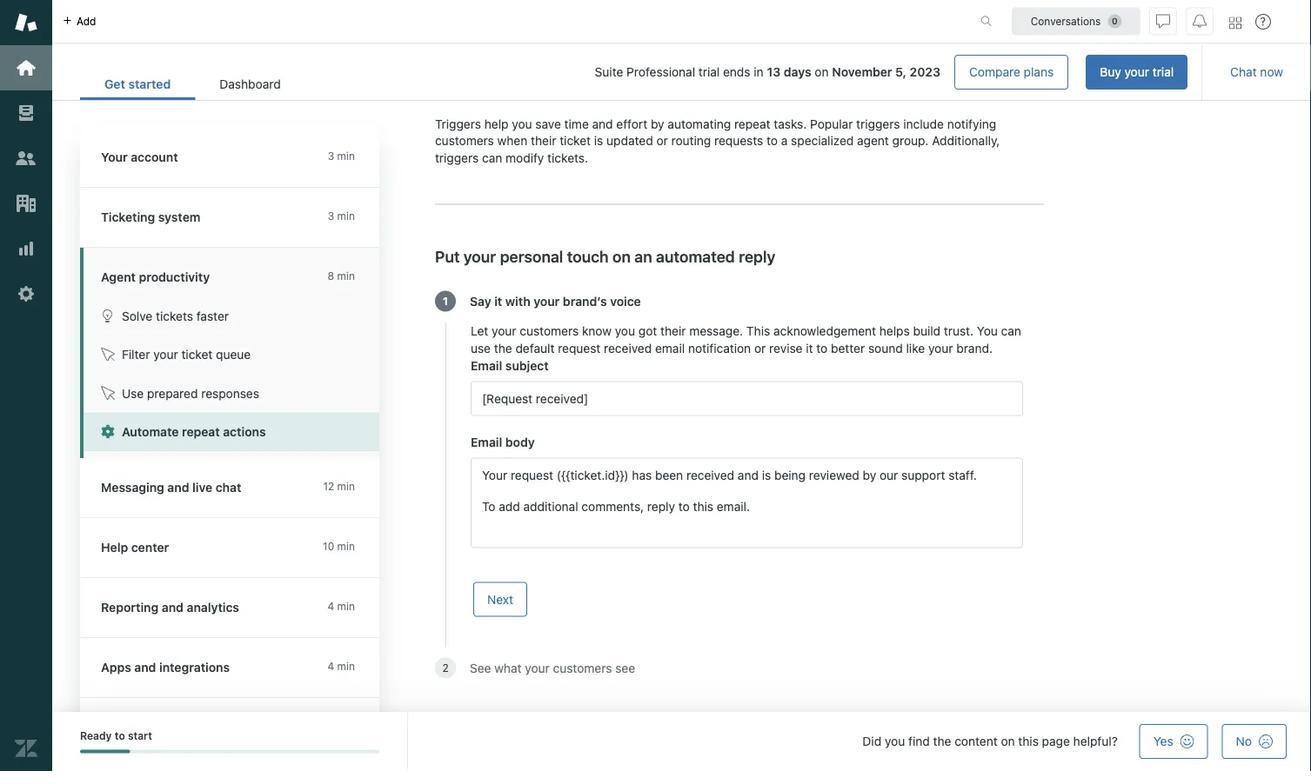 Task type: locate. For each thing, give the bounding box(es) containing it.
or down by
[[656, 134, 668, 148]]

1 vertical spatial ticket
[[181, 348, 213, 362]]

Email body text field
[[471, 458, 1023, 549]]

repeat inside button
[[182, 425, 220, 439]]

with
[[505, 294, 530, 309]]

2 4 from the top
[[328, 661, 334, 673]]

1 vertical spatial the
[[933, 735, 951, 749]]

account
[[131, 150, 178, 164]]

time
[[564, 117, 589, 131]]

your inside 'button'
[[153, 348, 178, 362]]

you
[[977, 324, 998, 338]]

use
[[122, 386, 144, 401]]

see
[[470, 662, 491, 676]]

4
[[328, 601, 334, 613], [328, 661, 334, 673]]

their
[[531, 134, 556, 148], [660, 324, 686, 338]]

1 vertical spatial to
[[816, 341, 828, 356]]

filter your ticket queue button
[[84, 335, 379, 374]]

start
[[128, 730, 152, 743]]

your right the what
[[525, 662, 550, 676]]

it
[[494, 294, 502, 309], [806, 341, 813, 356]]

triggers up agent
[[856, 117, 900, 131]]

you right 'did'
[[885, 735, 905, 749]]

chat
[[1230, 65, 1257, 79]]

triggers down triggers
[[435, 151, 479, 166]]

0 horizontal spatial can
[[482, 151, 502, 166]]

zendesk support image
[[15, 11, 37, 34]]

and inside triggers help you save time and effort by automating repeat tasks. popular triggers include notifying customers when their ticket is updated or routing requests to a specialized agent group. additionally, triggers can modify tickets.
[[592, 117, 613, 131]]

customers down triggers
[[435, 134, 494, 148]]

3 for account
[[328, 150, 334, 162]]

0 vertical spatial or
[[656, 134, 668, 148]]

chat now button
[[1216, 55, 1297, 90]]

1 min from the top
[[337, 150, 355, 162]]

help
[[101, 541, 128, 555]]

can down 'when'
[[482, 151, 502, 166]]

your
[[1125, 65, 1149, 79], [464, 248, 496, 267], [534, 294, 560, 309], [492, 324, 516, 338], [928, 341, 953, 356], [153, 348, 178, 362], [525, 662, 550, 676]]

0 horizontal spatial their
[[531, 134, 556, 148]]

1 vertical spatial 4
[[328, 661, 334, 673]]

2 min from the top
[[337, 210, 355, 222]]

and right apps
[[134, 661, 156, 675]]

0 horizontal spatial to
[[115, 730, 125, 743]]

1 4 from the top
[[328, 601, 334, 613]]

0 vertical spatial it
[[494, 294, 502, 309]]

requests
[[714, 134, 763, 148]]

1 vertical spatial repeat
[[182, 425, 220, 439]]

2 vertical spatial on
[[1001, 735, 1015, 749]]

this
[[746, 324, 770, 338]]

2 trial from the left
[[699, 65, 720, 79]]

modify
[[506, 151, 544, 166]]

customers up default
[[520, 324, 579, 338]]

apps and integrations
[[101, 661, 230, 675]]

0 vertical spatial 3 min
[[328, 150, 355, 162]]

the
[[494, 341, 512, 356], [933, 735, 951, 749]]

suite
[[595, 65, 623, 79]]

by
[[651, 117, 664, 131]]

0 vertical spatial 3
[[328, 150, 334, 162]]

ticket left queue
[[181, 348, 213, 362]]

your right filter
[[153, 348, 178, 362]]

to
[[767, 134, 778, 148], [816, 341, 828, 356], [115, 730, 125, 743]]

the up email subject
[[494, 341, 512, 356]]

2 3 from the top
[[328, 210, 334, 222]]

0 vertical spatial 4 min
[[328, 601, 355, 613]]

0 vertical spatial can
[[482, 151, 502, 166]]

it right the "say"
[[494, 294, 502, 309]]

let
[[471, 324, 488, 338]]

min for help center
[[337, 541, 355, 553]]

min inside "agent productivity" heading
[[337, 270, 355, 282]]

and for reporting and analytics
[[162, 601, 184, 615]]

help
[[484, 117, 509, 131]]

to left a
[[767, 134, 778, 148]]

their up email
[[660, 324, 686, 338]]

6 min from the top
[[337, 601, 355, 613]]

tab list
[[80, 68, 305, 100]]

1 horizontal spatial ticket
[[560, 134, 591, 148]]

you inside triggers help you save time and effort by automating repeat tasks. popular triggers include notifying customers when their ticket is updated or routing requests to a specialized agent group. additionally, triggers can modify tickets.
[[512, 117, 532, 131]]

triggers
[[856, 117, 900, 131], [435, 151, 479, 166]]

4 min from the top
[[337, 481, 355, 493]]

2 3 min from the top
[[328, 210, 355, 222]]

trust.
[[944, 324, 974, 338]]

messaging
[[101, 481, 164, 495]]

put your personal touch on an automated reply region
[[435, 116, 1044, 721]]

1 3 min from the top
[[328, 150, 355, 162]]

reporting and analytics
[[101, 601, 239, 615]]

personal
[[500, 248, 563, 267]]

10 min
[[323, 541, 355, 553]]

1 vertical spatial on
[[612, 248, 631, 267]]

an
[[635, 248, 652, 267]]

use
[[471, 341, 491, 356]]

trial for your
[[1153, 65, 1174, 79]]

it inside let your customers know you got their message. this acknowledgement helps build trust. you can use the default request received email notification or revise it to better sound like your brand.
[[806, 341, 813, 356]]

2 horizontal spatial to
[[816, 341, 828, 356]]

automate
[[122, 425, 179, 439]]

section
[[319, 55, 1188, 90]]

say
[[470, 294, 491, 309]]

let your customers know you got their message. this acknowledgement helps build trust. you can use the default request received email notification or revise it to better sound like your brand.
[[471, 324, 1021, 356]]

add
[[77, 15, 96, 27]]

0 horizontal spatial repeat
[[182, 425, 220, 439]]

repeat up requests
[[734, 117, 770, 131]]

the right find
[[933, 735, 951, 749]]

to left start
[[115, 730, 125, 743]]

0 vertical spatial 4
[[328, 601, 334, 613]]

0 horizontal spatial or
[[656, 134, 668, 148]]

revise
[[769, 341, 803, 356]]

1 horizontal spatial their
[[660, 324, 686, 338]]

2 horizontal spatial on
[[1001, 735, 1015, 749]]

progress bar image
[[80, 750, 130, 754]]

find
[[908, 735, 930, 749]]

can right you
[[1001, 324, 1021, 338]]

email left body on the bottom left of the page
[[471, 435, 502, 450]]

2 vertical spatial you
[[885, 735, 905, 749]]

customers
[[435, 134, 494, 148], [520, 324, 579, 338], [553, 662, 612, 676]]

1 vertical spatial 3
[[328, 210, 334, 222]]

email down use
[[471, 359, 502, 373]]

0 vertical spatial you
[[512, 117, 532, 131]]

or inside triggers help you save time and effort by automating repeat tasks. popular triggers include notifying customers when their ticket is updated or routing requests to a specialized agent group. additionally, triggers can modify tickets.
[[656, 134, 668, 148]]

see
[[615, 662, 635, 676]]

their down save
[[531, 134, 556, 148]]

1 vertical spatial or
[[754, 341, 766, 356]]

7 min from the top
[[337, 661, 355, 673]]

1 vertical spatial 4 min
[[328, 661, 355, 673]]

and
[[592, 117, 613, 131], [167, 481, 189, 495], [162, 601, 184, 615], [134, 661, 156, 675]]

yes button
[[1140, 725, 1208, 760]]

put your personal touch on an automated reply
[[435, 248, 776, 267]]

better
[[831, 341, 865, 356]]

live
[[192, 481, 212, 495]]

brand.
[[956, 341, 993, 356]]

when
[[497, 134, 528, 148]]

on left an
[[612, 248, 631, 267]]

dashboard
[[220, 77, 281, 91]]

you up 'when'
[[512, 117, 532, 131]]

apps
[[101, 661, 131, 675]]

admin image
[[15, 283, 37, 305]]

trial inside button
[[1153, 65, 1174, 79]]

or inside let your customers know you got their message. this acknowledgement helps build trust. you can use the default request received email notification or revise it to better sound like your brand.
[[754, 341, 766, 356]]

on left this
[[1001, 735, 1015, 749]]

8
[[328, 270, 334, 282]]

1 horizontal spatial or
[[754, 341, 766, 356]]

1 horizontal spatial can
[[1001, 324, 1021, 338]]

0 vertical spatial repeat
[[734, 117, 770, 131]]

0 vertical spatial the
[[494, 341, 512, 356]]

1 horizontal spatial repeat
[[734, 117, 770, 131]]

to down acknowledgement
[[816, 341, 828, 356]]

2 vertical spatial to
[[115, 730, 125, 743]]

email body
[[471, 435, 535, 450]]

compare plans
[[969, 65, 1054, 79]]

footer containing did you find the content on this page helpful?
[[52, 713, 1311, 772]]

min for your account
[[337, 150, 355, 162]]

reporting
[[101, 601, 159, 615]]

5 min from the top
[[337, 541, 355, 553]]

on
[[815, 65, 829, 79], [612, 248, 631, 267], [1001, 735, 1015, 749]]

2
[[442, 663, 449, 675]]

section containing compare plans
[[319, 55, 1188, 90]]

can inside triggers help you save time and effort by automating repeat tasks. popular triggers include notifying customers when their ticket is updated or routing requests to a specialized agent group. additionally, triggers can modify tickets.
[[482, 151, 502, 166]]

or down the this on the right top of the page
[[754, 341, 766, 356]]

organizations image
[[15, 192, 37, 215]]

3 min for your account
[[328, 150, 355, 162]]

0 vertical spatial to
[[767, 134, 778, 148]]

email for email subject
[[471, 359, 502, 373]]

trial left ends
[[699, 65, 720, 79]]

suite professional trial ends in 13 days on november 5, 2023
[[595, 65, 941, 79]]

1 vertical spatial their
[[660, 324, 686, 338]]

0 horizontal spatial trial
[[699, 65, 720, 79]]

0 horizontal spatial you
[[512, 117, 532, 131]]

1 email from the top
[[471, 359, 502, 373]]

did
[[863, 735, 882, 749]]

queue
[[216, 348, 251, 362]]

1 vertical spatial can
[[1001, 324, 1021, 338]]

1 horizontal spatial trial
[[1153, 65, 1174, 79]]

8 min
[[328, 270, 355, 282]]

1 vertical spatial you
[[615, 324, 635, 338]]

get started
[[104, 77, 171, 91]]

notifications image
[[1193, 14, 1207, 28]]

0 vertical spatial ticket
[[560, 134, 591, 148]]

3 min from the top
[[337, 270, 355, 282]]

use prepared responses button
[[84, 374, 379, 413]]

tickets.
[[547, 151, 588, 166]]

1 3 from the top
[[328, 150, 334, 162]]

0 horizontal spatial the
[[494, 341, 512, 356]]

1 vertical spatial customers
[[520, 324, 579, 338]]

1 horizontal spatial the
[[933, 735, 951, 749]]

0 horizontal spatial triggers
[[435, 151, 479, 166]]

your right the put at left
[[464, 248, 496, 267]]

0 vertical spatial triggers
[[856, 117, 900, 131]]

trial down button displays agent's chat status as invisible. image
[[1153, 65, 1174, 79]]

2 4 min from the top
[[328, 661, 355, 673]]

get started image
[[15, 57, 37, 79]]

4 min for integrations
[[328, 661, 355, 673]]

0 vertical spatial customers
[[435, 134, 494, 148]]

1 vertical spatial 3 min
[[328, 210, 355, 222]]

customers left see
[[553, 662, 612, 676]]

it down acknowledgement
[[806, 341, 813, 356]]

on right the days
[[815, 65, 829, 79]]

helpful?
[[1073, 735, 1118, 749]]

this
[[1018, 735, 1039, 749]]

plans
[[1024, 65, 1054, 79]]

and left live
[[167, 481, 189, 495]]

get help image
[[1255, 14, 1271, 30]]

1 4 min from the top
[[328, 601, 355, 613]]

you up received
[[615, 324, 635, 338]]

and up is
[[592, 117, 613, 131]]

sound
[[868, 341, 903, 356]]

system
[[158, 210, 200, 224]]

0 vertical spatial email
[[471, 359, 502, 373]]

in
[[754, 65, 764, 79]]

4 min
[[328, 601, 355, 613], [328, 661, 355, 673]]

1 vertical spatial email
[[471, 435, 502, 450]]

you inside let your customers know you got their message. this acknowledgement helps build trust. you can use the default request received email notification or revise it to better sound like your brand.
[[615, 324, 635, 338]]

5,
[[895, 65, 907, 79]]

1 horizontal spatial you
[[615, 324, 635, 338]]

min
[[337, 150, 355, 162], [337, 210, 355, 222], [337, 270, 355, 282], [337, 481, 355, 493], [337, 541, 355, 553], [337, 601, 355, 613], [337, 661, 355, 673]]

0 horizontal spatial ticket
[[181, 348, 213, 362]]

2 email from the top
[[471, 435, 502, 450]]

1 vertical spatial it
[[806, 341, 813, 356]]

november
[[832, 65, 892, 79]]

received
[[604, 341, 652, 356]]

1 trial from the left
[[1153, 65, 1174, 79]]

12 min
[[323, 481, 355, 493]]

conversations button
[[1012, 7, 1141, 35]]

1 horizontal spatial triggers
[[856, 117, 900, 131]]

1 horizontal spatial to
[[767, 134, 778, 148]]

1 horizontal spatial on
[[815, 65, 829, 79]]

filter
[[122, 348, 150, 362]]

ticket down time
[[560, 134, 591, 148]]

footer
[[52, 713, 1311, 772]]

your right buy
[[1125, 65, 1149, 79]]

1 horizontal spatial it
[[806, 341, 813, 356]]

0 horizontal spatial on
[[612, 248, 631, 267]]

and left "analytics"
[[162, 601, 184, 615]]

save
[[535, 117, 561, 131]]

popular
[[810, 117, 853, 131]]

0 vertical spatial their
[[531, 134, 556, 148]]

repeat down use prepared responses
[[182, 425, 220, 439]]

email for email body
[[471, 435, 502, 450]]



Task type: describe. For each thing, give the bounding box(es) containing it.
solve tickets faster button
[[84, 297, 379, 335]]

buy your trial
[[1100, 65, 1174, 79]]

include
[[903, 117, 944, 131]]

updated
[[607, 134, 653, 148]]

agent productivity heading
[[80, 248, 379, 297]]

2023
[[910, 65, 941, 79]]

reply
[[739, 248, 776, 267]]

trial for professional
[[699, 65, 720, 79]]

say it with your brand's voice
[[470, 294, 641, 309]]

is
[[594, 134, 603, 148]]

next
[[487, 593, 513, 607]]

what
[[494, 662, 522, 676]]

November 5, 2023 text field
[[832, 65, 941, 79]]

subject
[[505, 359, 549, 373]]

zendesk products image
[[1229, 17, 1242, 29]]

tab list containing get started
[[80, 68, 305, 100]]

12
[[323, 481, 334, 493]]

customers inside let your customers know you got their message. this acknowledgement helps build trust. you can use the default request received email notification or revise it to better sound like your brand.
[[520, 324, 579, 338]]

10
[[323, 541, 334, 553]]

views image
[[15, 102, 37, 124]]

email
[[655, 341, 685, 356]]

on inside put your personal touch on an automated reply region
[[612, 248, 631, 267]]

min for messaging and live chat
[[337, 481, 355, 493]]

automated
[[656, 248, 735, 267]]

4 for reporting and analytics
[[328, 601, 334, 613]]

effort
[[616, 117, 647, 131]]

triggers
[[435, 117, 481, 131]]

repeat inside triggers help you save time and effort by automating repeat tasks. popular triggers include notifying customers when their ticket is updated or routing requests to a specialized agent group. additionally, triggers can modify tickets.
[[734, 117, 770, 131]]

can inside let your customers know you got their message. this acknowledgement helps build trust. you can use the default request received email notification or revise it to better sound like your brand.
[[1001, 324, 1021, 338]]

now
[[1260, 65, 1283, 79]]

solve tickets faster
[[122, 309, 229, 323]]

notification
[[688, 341, 751, 356]]

your right let
[[492, 324, 516, 338]]

additionally,
[[932, 134, 1000, 148]]

ticket inside filter your ticket queue 'button'
[[181, 348, 213, 362]]

automate repeat actions button
[[84, 413, 379, 452]]

touch
[[567, 248, 609, 267]]

your
[[101, 150, 128, 164]]

professional
[[627, 65, 695, 79]]

ready to start
[[80, 730, 152, 743]]

reporting image
[[15, 238, 37, 260]]

ends
[[723, 65, 750, 79]]

analytics
[[187, 601, 239, 615]]

3 min for ticketing system
[[328, 210, 355, 222]]

conversations
[[1031, 15, 1101, 27]]

to inside triggers help you save time and effort by automating repeat tasks. popular triggers include notifying customers when their ticket is updated or routing requests to a specialized agent group. additionally, triggers can modify tickets.
[[767, 134, 778, 148]]

solve
[[122, 309, 153, 323]]

2 horizontal spatial you
[[885, 735, 905, 749]]

13
[[767, 65, 781, 79]]

and for apps and integrations
[[134, 661, 156, 675]]

min for apps and integrations
[[337, 661, 355, 673]]

0 vertical spatial on
[[815, 65, 829, 79]]

ticketing
[[101, 210, 155, 224]]

no button
[[1222, 725, 1287, 760]]

your right with
[[534, 294, 560, 309]]

helps
[[879, 324, 910, 338]]

specialized
[[791, 134, 854, 148]]

like
[[906, 341, 925, 356]]

ticket inside triggers help you save time and effort by automating repeat tasks. popular triggers include notifying customers when their ticket is updated or routing requests to a specialized agent group. additionally, triggers can modify tickets.
[[560, 134, 591, 148]]

your inside button
[[1125, 65, 1149, 79]]

routing
[[671, 134, 711, 148]]

1 vertical spatial triggers
[[435, 151, 479, 166]]

brand's
[[563, 294, 607, 309]]

see what your customers see
[[470, 662, 635, 676]]

1
[[443, 296, 448, 308]]

dashboard tab
[[195, 68, 305, 100]]

min for reporting and analytics
[[337, 601, 355, 613]]

their inside let your customers know you got their message. this acknowledgement helps build trust. you can use the default request received email notification or revise it to better sound like your brand.
[[660, 324, 686, 338]]

3 for system
[[328, 210, 334, 222]]

faster
[[196, 309, 229, 323]]

body
[[505, 435, 535, 450]]

their inside triggers help you save time and effort by automating repeat tasks. popular triggers include notifying customers when their ticket is updated or routing requests to a specialized agent group. additionally, triggers can modify tickets.
[[531, 134, 556, 148]]

the inside let your customers know you got their message. this acknowledgement helps build trust. you can use the default request received email notification or revise it to better sound like your brand.
[[494, 341, 512, 356]]

customers inside triggers help you save time and effort by automating repeat tasks. popular triggers include notifying customers when their ticket is updated or routing requests to a specialized agent group. additionally, triggers can modify tickets.
[[435, 134, 494, 148]]

automating
[[668, 117, 731, 131]]

button displays agent's chat status as invisible. image
[[1156, 14, 1170, 28]]

2 vertical spatial customers
[[553, 662, 612, 676]]

progress-bar progress bar
[[80, 750, 379, 754]]

your down the build on the right of the page
[[928, 341, 953, 356]]

agent productivity
[[101, 270, 210, 285]]

chat
[[216, 481, 241, 495]]

customers image
[[15, 147, 37, 170]]

started
[[128, 77, 171, 91]]

center
[[131, 541, 169, 555]]

zendesk image
[[15, 738, 37, 760]]

min for ticketing system
[[337, 210, 355, 222]]

4 min for analytics
[[328, 601, 355, 613]]

yes
[[1153, 735, 1173, 749]]

messaging and live chat
[[101, 481, 241, 495]]

to inside let your customers know you got their message. this acknowledgement helps build trust. you can use the default request received email notification or revise it to better sound like your brand.
[[816, 341, 828, 356]]

no
[[1236, 735, 1252, 749]]

default
[[515, 341, 555, 356]]

content
[[955, 735, 998, 749]]

message.
[[689, 324, 743, 338]]

request
[[558, 341, 601, 356]]

min for agent productivity
[[337, 270, 355, 282]]

Email body field
[[471, 382, 1023, 417]]

add button
[[52, 0, 107, 43]]

ready
[[80, 730, 112, 743]]

and for messaging and live chat
[[167, 481, 189, 495]]

tasks.
[[774, 117, 807, 131]]

chat now
[[1230, 65, 1283, 79]]

4 for apps and integrations
[[328, 661, 334, 673]]

main element
[[0, 0, 52, 772]]

0 horizontal spatial it
[[494, 294, 502, 309]]

your account
[[101, 150, 178, 164]]

filter your ticket queue
[[122, 348, 251, 362]]

agent
[[857, 134, 889, 148]]

actions
[[223, 425, 266, 439]]

agent
[[101, 270, 136, 285]]

did you find the content on this page helpful?
[[863, 735, 1118, 749]]

to inside footer
[[115, 730, 125, 743]]



Task type: vqa. For each thing, say whether or not it's contained in the screenshot.
and
yes



